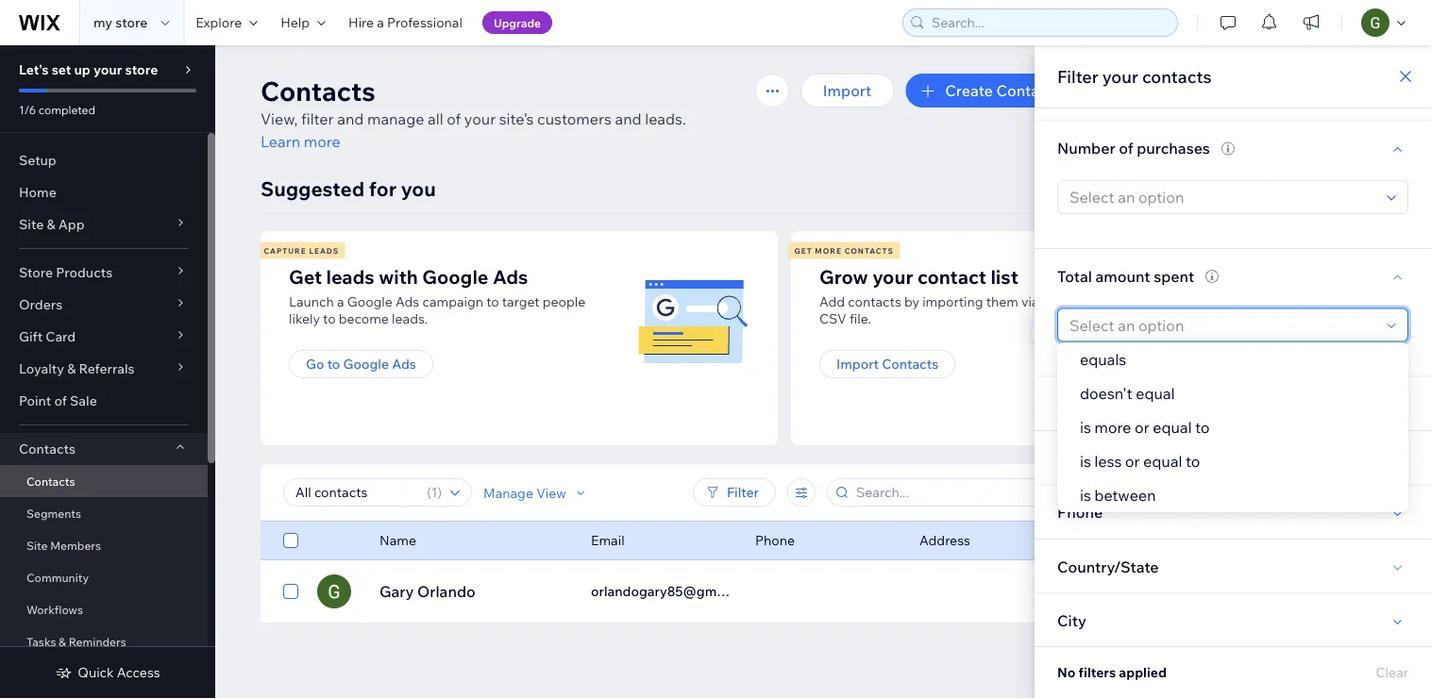 Task type: vqa. For each thing, say whether or not it's contained in the screenshot.
"All Sites" at left top
no



Task type: describe. For each thing, give the bounding box(es) containing it.
filter button
[[693, 479, 776, 507]]

contacts button
[[0, 433, 208, 465]]

get leads with google ads launch a google ads campaign to target people likely to become leads.
[[289, 265, 586, 327]]

of for number of purchases
[[1119, 139, 1133, 157]]

0 vertical spatial contacts
[[1142, 66, 1212, 87]]

amount
[[1096, 266, 1150, 285]]

total amount spent
[[1057, 266, 1194, 285]]

country/state
[[1057, 557, 1159, 576]]

contacts view, filter and manage all of your site's customers and leads. learn more
[[261, 74, 686, 151]]

import for import
[[823, 81, 872, 100]]

no filters applied
[[1057, 665, 1167, 681]]

point of sale
[[19, 393, 97, 409]]

your up the number of purchases
[[1102, 66, 1138, 87]]

select an option field for total amount spent
[[1064, 309, 1381, 341]]

hire
[[348, 14, 374, 31]]

import contacts
[[836, 356, 939, 372]]

add
[[819, 294, 845, 310]]

by
[[904, 294, 920, 310]]

number of purchases
[[1057, 139, 1210, 157]]

them
[[986, 294, 1019, 310]]

1 and from the left
[[337, 110, 364, 128]]

gary orlando image
[[317, 575, 351, 609]]

manage view
[[483, 485, 567, 501]]

setup link
[[0, 144, 208, 177]]

contacts inside contacts view, filter and manage all of your site's customers and leads. learn more
[[261, 74, 376, 107]]

( 1 )
[[427, 484, 442, 501]]

people
[[543, 294, 586, 310]]

workflows link
[[0, 594, 208, 626]]

store
[[19, 264, 53, 281]]

1 vertical spatial search... field
[[851, 480, 1047, 506]]

completed
[[39, 102, 95, 117]]

upgrade button
[[482, 11, 552, 34]]

get
[[794, 246, 812, 255]]

leads. inside get leads with google ads launch a google ads campaign to target people likely to become leads.
[[392, 311, 428, 327]]

site & app
[[19, 216, 85, 233]]

of for point of sale
[[54, 393, 67, 409]]

& for site
[[47, 216, 55, 233]]

1/6 completed
[[19, 102, 95, 117]]

(
[[427, 484, 431, 501]]

1/6
[[19, 102, 36, 117]]

equals
[[1080, 350, 1126, 369]]

filter for filter your contacts
[[1057, 66, 1099, 87]]

let's
[[19, 61, 49, 78]]

go to google ads button
[[289, 350, 433, 379]]

all
[[428, 110, 443, 128]]

0 horizontal spatial phone
[[755, 532, 795, 549]]

workflows
[[26, 603, 83, 617]]

get more contacts
[[794, 246, 894, 255]]

contact
[[996, 81, 1054, 100]]

or for less
[[1125, 452, 1140, 471]]

gary orlando
[[380, 582, 476, 601]]

1 vertical spatial more
[[1095, 418, 1131, 437]]

go
[[306, 356, 324, 372]]

suggested for you
[[261, 176, 436, 201]]

import button
[[800, 74, 894, 108]]

a inside grow your contact list add contacts by importing them via gmail or a csv file.
[[1097, 294, 1104, 310]]

setup
[[19, 152, 56, 169]]

segments link
[[0, 498, 208, 530]]

up
[[74, 61, 90, 78]]

my store
[[93, 14, 148, 31]]

for
[[369, 176, 397, 201]]

ads inside button
[[392, 356, 416, 372]]

contacts inside 'button'
[[882, 356, 939, 372]]

community link
[[0, 562, 208, 594]]

leads. inside contacts view, filter and manage all of your site's customers and leads. learn more
[[645, 110, 686, 128]]

is for is less or equal to
[[1080, 452, 1091, 471]]

create contact
[[945, 81, 1054, 100]]

equal for less
[[1143, 452, 1182, 471]]

reminders
[[69, 635, 126, 649]]

campaign
[[422, 294, 483, 310]]

products
[[56, 264, 113, 281]]

upgrade
[[494, 16, 541, 30]]

orlandogary85@gmail.com
[[591, 583, 761, 600]]

1 vertical spatial google
[[347, 294, 393, 310]]

orders button
[[0, 289, 208, 321]]

1 horizontal spatial a
[[377, 14, 384, 31]]

you
[[401, 176, 436, 201]]

manage
[[483, 485, 533, 501]]

tasks
[[26, 635, 56, 649]]

filter for filter
[[727, 484, 759, 501]]

of inside contacts view, filter and manage all of your site's customers and leads. learn more
[[447, 110, 461, 128]]

filter
[[301, 110, 334, 128]]

via
[[1022, 294, 1039, 310]]

gmail
[[1042, 294, 1078, 310]]

home link
[[0, 177, 208, 209]]

less
[[1095, 452, 1122, 471]]

orlando
[[417, 582, 476, 601]]

filters
[[1079, 665, 1116, 681]]

segments
[[26, 506, 81, 521]]

sidebar element
[[0, 45, 215, 699]]

tasks & reminders link
[[0, 626, 208, 658]]

get
[[289, 265, 322, 288]]

orders
[[19, 296, 62, 313]]

no
[[1057, 665, 1076, 681]]

help
[[281, 14, 310, 31]]

city
[[1057, 612, 1086, 630]]

set
[[52, 61, 71, 78]]

create contact button
[[906, 74, 1076, 108]]

0 vertical spatial email
[[1057, 449, 1096, 468]]

is for is between
[[1080, 486, 1091, 505]]



Task type: locate. For each thing, give the bounding box(es) containing it.
1 vertical spatial email
[[591, 532, 625, 549]]

1 vertical spatial import
[[836, 356, 879, 372]]

ads up target
[[493, 265, 528, 288]]

or up is less or equal to
[[1135, 418, 1150, 437]]

equal
[[1136, 384, 1175, 403], [1153, 418, 1192, 437], [1143, 452, 1182, 471]]

0 vertical spatial equal
[[1136, 384, 1175, 403]]

let's set up your store
[[19, 61, 158, 78]]

or right gmail
[[1081, 294, 1094, 310]]

quick access button
[[55, 665, 160, 682]]

0 horizontal spatial a
[[337, 294, 344, 310]]

is left the between
[[1080, 486, 1091, 505]]

1 vertical spatial site
[[26, 539, 48, 553]]

equal up is less or equal to
[[1153, 418, 1192, 437]]

& left app
[[47, 216, 55, 233]]

file.
[[850, 311, 871, 327]]

site down 'segments'
[[26, 539, 48, 553]]

grow your contact list add contacts by importing them via gmail or a csv file.
[[819, 265, 1104, 327]]

0 horizontal spatial email
[[591, 532, 625, 549]]

0 vertical spatial store
[[115, 14, 148, 31]]

is for is more or equal to
[[1080, 418, 1091, 437]]

google inside go to google ads button
[[343, 356, 389, 372]]

& for tasks
[[59, 635, 66, 649]]

1 horizontal spatial more
[[1095, 418, 1131, 437]]

to right go
[[327, 356, 340, 372]]

site members
[[26, 539, 101, 553]]

search... field up contact on the right of page
[[926, 9, 1172, 36]]

equal down is more or equal to
[[1143, 452, 1182, 471]]

1 vertical spatial ads
[[396, 294, 419, 310]]

gift
[[19, 329, 43, 345]]

import for import contacts
[[836, 356, 879, 372]]

select an option field for number of purchases
[[1064, 181, 1381, 213]]

1 horizontal spatial phone
[[1057, 503, 1103, 522]]

0 vertical spatial more
[[304, 132, 341, 151]]

2 vertical spatial ads
[[392, 356, 416, 372]]

leads. down with
[[392, 311, 428, 327]]

hire a professional
[[348, 14, 462, 31]]

2 vertical spatial google
[[343, 356, 389, 372]]

address
[[920, 532, 970, 549]]

1
[[431, 484, 438, 501]]

manage view button
[[483, 485, 589, 502]]

of left sale
[[54, 393, 67, 409]]

members
[[50, 539, 101, 553]]

1 horizontal spatial email
[[1057, 449, 1096, 468]]

0 vertical spatial is
[[1080, 418, 1091, 437]]

learn
[[261, 132, 300, 151]]

email
[[1057, 449, 1096, 468], [591, 532, 625, 549]]

select an option field down spent
[[1064, 309, 1381, 341]]

2 vertical spatial of
[[54, 393, 67, 409]]

home
[[19, 184, 56, 201]]

view,
[[261, 110, 298, 128]]

0 horizontal spatial and
[[337, 110, 364, 128]]

more inside contacts view, filter and manage all of your site's customers and leads. learn more
[[304, 132, 341, 151]]

phone down filter button on the bottom of page
[[755, 532, 795, 549]]

a down leads at top left
[[337, 294, 344, 310]]

or right less
[[1125, 452, 1140, 471]]

2 vertical spatial equal
[[1143, 452, 1182, 471]]

capture leads
[[264, 246, 339, 255]]

email up is between
[[1057, 449, 1096, 468]]

to left target
[[486, 294, 499, 310]]

list box
[[1057, 343, 1409, 513]]

0 horizontal spatial of
[[54, 393, 67, 409]]

0 vertical spatial of
[[447, 110, 461, 128]]

a inside get leads with google ads launch a google ads campaign to target people likely to become leads.
[[337, 294, 344, 310]]

site
[[19, 216, 44, 233], [26, 539, 48, 553]]

Unsaved view field
[[290, 480, 421, 506]]

customers
[[537, 110, 612, 128]]

site inside popup button
[[19, 216, 44, 233]]

& right tasks
[[59, 635, 66, 649]]

1 horizontal spatial filter
[[1057, 66, 1099, 87]]

target
[[502, 294, 540, 310]]

phone down less
[[1057, 503, 1103, 522]]

go to google ads
[[306, 356, 416, 372]]

and right filter at top left
[[337, 110, 364, 128]]

2 horizontal spatial a
[[1097, 294, 1104, 310]]

1 vertical spatial select an option field
[[1064, 309, 1381, 341]]

1 horizontal spatial contacts
[[1142, 66, 1212, 87]]

equal for more
[[1153, 418, 1192, 437]]

store products
[[19, 264, 113, 281]]

0 horizontal spatial contacts
[[848, 294, 901, 310]]

between
[[1095, 486, 1156, 505]]

0 horizontal spatial &
[[47, 216, 55, 233]]

contacts up the file.
[[848, 294, 901, 310]]

1 horizontal spatial of
[[447, 110, 461, 128]]

store products button
[[0, 257, 208, 289]]

a
[[377, 14, 384, 31], [337, 294, 344, 310], [1097, 294, 1104, 310]]

importing
[[922, 294, 983, 310]]

your left the site's in the top of the page
[[464, 110, 496, 128]]

filter
[[1057, 66, 1099, 87], [727, 484, 759, 501]]

to down launch
[[323, 311, 336, 327]]

Search... field
[[926, 9, 1172, 36], [851, 480, 1047, 506]]

0 vertical spatial filter
[[1057, 66, 1099, 87]]

help button
[[269, 0, 337, 45]]

site members link
[[0, 530, 208, 562]]

store
[[115, 14, 148, 31], [125, 61, 158, 78]]

your up 'by'
[[872, 265, 913, 288]]

a down the amount
[[1097, 294, 1104, 310]]

likely
[[289, 311, 320, 327]]

list
[[258, 231, 1316, 446]]

import inside 'button'
[[836, 356, 879, 372]]

of right all
[[447, 110, 461, 128]]

1 vertical spatial leads.
[[392, 311, 428, 327]]

0 vertical spatial ads
[[493, 265, 528, 288]]

to down is more or equal to
[[1186, 452, 1200, 471]]

1 vertical spatial or
[[1135, 418, 1150, 437]]

import inside button
[[823, 81, 872, 100]]

1 vertical spatial filter
[[727, 484, 759, 501]]

create
[[945, 81, 993, 100]]

0 horizontal spatial leads.
[[392, 311, 428, 327]]

to up is less or equal to
[[1195, 418, 1210, 437]]

csv
[[819, 311, 847, 327]]

1 is from the top
[[1080, 418, 1091, 437]]

list box containing equals
[[1057, 343, 1409, 513]]

store inside sidebar element
[[125, 61, 158, 78]]

0 vertical spatial import
[[823, 81, 872, 100]]

0 vertical spatial &
[[47, 216, 55, 233]]

of inside sidebar element
[[54, 393, 67, 409]]

1 vertical spatial store
[[125, 61, 158, 78]]

& for loyalty
[[67, 361, 76, 377]]

1 horizontal spatial and
[[615, 110, 642, 128]]

2 vertical spatial or
[[1125, 452, 1140, 471]]

doesn't equal
[[1080, 384, 1175, 403]]

contacts up purchases
[[1142, 66, 1212, 87]]

is
[[1080, 418, 1091, 437], [1080, 452, 1091, 471], [1080, 486, 1091, 505]]

contacts link
[[0, 465, 208, 498]]

is less or equal to
[[1080, 452, 1200, 471]]

store down my store
[[125, 61, 158, 78]]

your right up
[[93, 61, 122, 78]]

google down become
[[343, 356, 389, 372]]

& right loyalty
[[67, 361, 76, 377]]

1 vertical spatial of
[[1119, 139, 1133, 157]]

equal up is more or equal to
[[1136, 384, 1175, 403]]

is more or equal to
[[1080, 418, 1210, 437]]

ads
[[493, 265, 528, 288], [396, 294, 419, 310], [392, 356, 416, 372]]

0 vertical spatial phone
[[1057, 503, 1103, 522]]

contacts
[[1142, 66, 1212, 87], [848, 294, 901, 310]]

0 horizontal spatial filter
[[727, 484, 759, 501]]

loyalty & referrals button
[[0, 353, 208, 385]]

site's
[[499, 110, 534, 128]]

number
[[1057, 139, 1116, 157]]

site & app button
[[0, 209, 208, 241]]

gift card
[[19, 329, 76, 345]]

1 vertical spatial &
[[67, 361, 76, 377]]

is down assignee
[[1080, 418, 1091, 437]]

0 horizontal spatial more
[[304, 132, 341, 151]]

ads down get leads with google ads launch a google ads campaign to target people likely to become leads.
[[392, 356, 416, 372]]

your inside sidebar element
[[93, 61, 122, 78]]

gift card button
[[0, 321, 208, 353]]

2 horizontal spatial of
[[1119, 139, 1133, 157]]

1 horizontal spatial &
[[59, 635, 66, 649]]

a right the hire
[[377, 14, 384, 31]]

site down home
[[19, 216, 44, 233]]

0 vertical spatial site
[[19, 216, 44, 233]]

is left less
[[1080, 452, 1091, 471]]

1 select an option field from the top
[[1064, 181, 1381, 213]]

of right number on the right top of the page
[[1119, 139, 1133, 157]]

leads. right customers
[[645, 110, 686, 128]]

capture
[[264, 246, 306, 255]]

1 vertical spatial is
[[1080, 452, 1091, 471]]

manage
[[367, 110, 424, 128]]

2 vertical spatial is
[[1080, 486, 1091, 505]]

phone
[[1057, 503, 1103, 522], [755, 532, 795, 549]]

or for more
[[1135, 418, 1150, 437]]

list containing get leads with google ads
[[258, 231, 1316, 446]]

spent
[[1154, 266, 1194, 285]]

view
[[536, 485, 567, 501]]

ads down with
[[396, 294, 419, 310]]

2 vertical spatial &
[[59, 635, 66, 649]]

None checkbox
[[283, 530, 298, 552], [283, 581, 298, 603], [283, 530, 298, 552], [283, 581, 298, 603]]

1 horizontal spatial leads.
[[645, 110, 686, 128]]

more down filter at top left
[[304, 132, 341, 151]]

and right customers
[[615, 110, 642, 128]]

contacts up filter at top left
[[261, 74, 376, 107]]

0 vertical spatial leads.
[[645, 110, 686, 128]]

loyalty
[[19, 361, 64, 377]]

become
[[339, 311, 389, 327]]

leads
[[309, 246, 339, 255]]

your inside grow your contact list add contacts by importing them via gmail or a csv file.
[[872, 265, 913, 288]]

0 vertical spatial google
[[422, 265, 489, 288]]

0 vertical spatial search... field
[[926, 9, 1172, 36]]

2 is from the top
[[1080, 452, 1091, 471]]

1 vertical spatial contacts
[[848, 294, 901, 310]]

site for site members
[[26, 539, 48, 553]]

select an option field down purchases
[[1064, 181, 1381, 213]]

search... field up address
[[851, 480, 1047, 506]]

doesn't
[[1080, 384, 1133, 403]]

2 and from the left
[[615, 110, 642, 128]]

launch
[[289, 294, 334, 310]]

1 vertical spatial phone
[[755, 532, 795, 549]]

store right 'my' at the left of the page
[[115, 14, 148, 31]]

list
[[991, 265, 1018, 288]]

Select an option field
[[1064, 181, 1381, 213], [1064, 309, 1381, 341]]

site for site & app
[[19, 216, 44, 233]]

hire a professional link
[[337, 0, 474, 45]]

to inside button
[[327, 356, 340, 372]]

2 horizontal spatial &
[[67, 361, 76, 377]]

contacts down point of sale
[[19, 441, 76, 457]]

assignee
[[1057, 394, 1123, 413]]

contacts inside dropdown button
[[19, 441, 76, 457]]

contacts inside grow your contact list add contacts by importing them via gmail or a csv file.
[[848, 294, 901, 310]]

or inside grow your contact list add contacts by importing them via gmail or a csv file.
[[1081, 294, 1094, 310]]

0 vertical spatial select an option field
[[1064, 181, 1381, 213]]

import contacts button
[[819, 350, 956, 379]]

card
[[46, 329, 76, 345]]

contacts down 'by'
[[882, 356, 939, 372]]

applied
[[1119, 665, 1167, 681]]

2 select an option field from the top
[[1064, 309, 1381, 341]]

3 is from the top
[[1080, 486, 1091, 505]]

or
[[1081, 294, 1094, 310], [1135, 418, 1150, 437], [1125, 452, 1140, 471]]

your inside contacts view, filter and manage all of your site's customers and leads. learn more
[[464, 110, 496, 128]]

filter inside button
[[727, 484, 759, 501]]

0 vertical spatial or
[[1081, 294, 1094, 310]]

more down assignee
[[1095, 418, 1131, 437]]

grow
[[819, 265, 868, 288]]

purchases
[[1137, 139, 1210, 157]]

filter your contacts
[[1057, 66, 1212, 87]]

explore
[[196, 14, 242, 31]]

google up become
[[347, 294, 393, 310]]

email up orlandogary85@gmail.com on the bottom of page
[[591, 532, 625, 549]]

community
[[26, 571, 89, 585]]

professional
[[387, 14, 462, 31]]

)
[[438, 484, 442, 501]]

contacts up 'segments'
[[26, 474, 75, 489]]

1 vertical spatial equal
[[1153, 418, 1192, 437]]

google up campaign
[[422, 265, 489, 288]]



